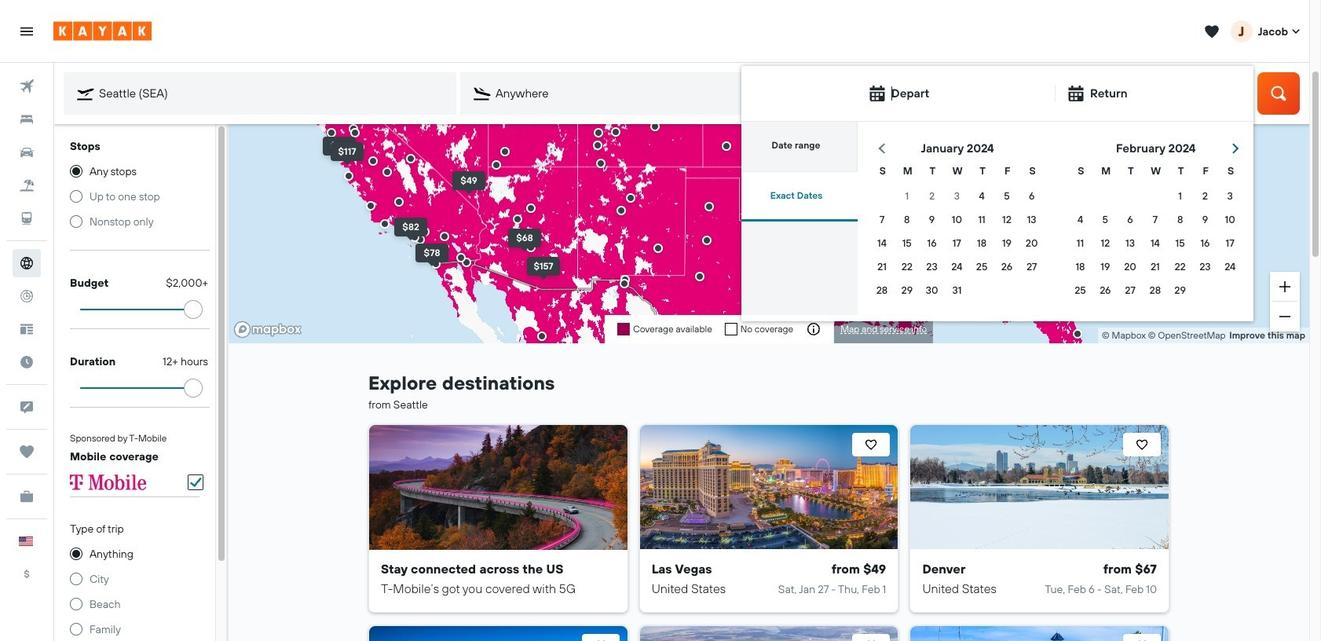 Task type: locate. For each thing, give the bounding box(es) containing it.
sunday column header
[[871, 156, 895, 185], [1069, 156, 1094, 185]]

1 sunday column header from the left
[[871, 156, 895, 185]]

saturday column header for first tuesday column header from right
[[1219, 156, 1244, 185]]

calendar icon image
[[868, 84, 887, 103], [1067, 84, 1086, 103]]

find out the best time to travel new image
[[13, 348, 41, 376]]

arialabel element for 2nd "calendar icon" element from the right
[[887, 86, 930, 101]]

arialabel element
[[887, 86, 930, 101], [1086, 86, 1128, 101]]

1 horizontal spatial arialabel element
[[1086, 86, 1128, 101]]

tab list
[[735, 122, 858, 222]]

1 monday column header from the left
[[895, 156, 920, 185]]

1 vertical spatial option group
[[70, 546, 200, 641]]

1 wednesday column header from the left
[[945, 156, 970, 185]]

2 tab from the top
[[735, 172, 858, 222]]

0 horizontal spatial saturday column header
[[1020, 156, 1045, 185]]

friday column header
[[995, 156, 1020, 185], [1194, 156, 1219, 185]]

1 option group from the top
[[70, 164, 200, 243]]

2 wednesday column header from the left
[[1144, 156, 1169, 185]]

2 monday column header from the left
[[1094, 156, 1119, 185]]

2 sunday column header from the left
[[1069, 156, 1094, 185]]

row
[[871, 185, 1045, 208], [1069, 185, 1244, 208], [871, 208, 1045, 232], [1069, 208, 1244, 232], [871, 232, 1045, 255], [1069, 232, 1244, 255], [871, 255, 1045, 279], [1069, 255, 1244, 279], [871, 279, 1045, 302], [1069, 279, 1244, 302]]

2 thursday column header from the left
[[1169, 156, 1194, 185]]

map marker image
[[327, 128, 336, 137], [594, 128, 603, 137], [368, 156, 378, 166], [383, 167, 392, 177], [344, 171, 354, 181], [394, 197, 404, 207], [366, 201, 376, 211], [705, 202, 714, 211], [617, 206, 626, 215], [513, 214, 522, 224], [380, 219, 390, 229], [526, 243, 536, 252], [654, 244, 663, 253], [462, 258, 471, 267], [695, 272, 705, 281], [1073, 329, 1083, 339], [537, 332, 547, 341]]

tab
[[735, 122, 858, 172], [735, 172, 858, 222]]

1 calendar icon image from the left
[[868, 84, 887, 103]]

1 horizontal spatial wednesday column header
[[1144, 156, 1169, 185]]

kayak for business new image
[[13, 482, 41, 511]]

0 vertical spatial slider
[[184, 300, 203, 319]]

slider
[[184, 300, 203, 319], [184, 379, 203, 398]]

option group
[[70, 164, 200, 243], [70, 546, 200, 641]]

0 horizontal spatial friday column header
[[995, 156, 1020, 185]]

saturday column header for second tuesday column header from the right
[[1020, 156, 1045, 185]]

track a flight image
[[13, 282, 41, 310]]

list
[[1102, 328, 1306, 344]]

1 thursday column header from the left
[[970, 156, 995, 185]]

calendar icon element
[[857, 84, 887, 103], [1056, 84, 1086, 103]]

0 vertical spatial option group
[[70, 164, 200, 243]]

1 saturday column header from the left
[[1020, 156, 1045, 185]]

1 horizontal spatial thursday column header
[[1169, 156, 1194, 185]]

0 horizontal spatial arialabel element
[[887, 86, 930, 101]]

1 arialabel element from the left
[[887, 86, 930, 101]]

1 horizontal spatial calendar icon element
[[1056, 84, 1086, 103]]

0 horizontal spatial wednesday column header
[[945, 156, 970, 185]]

image of pasco image
[[640, 626, 898, 641]]

0 horizontal spatial calendar icon image
[[868, 84, 887, 103]]

1 friday column header from the left
[[995, 156, 1020, 185]]

thursday column header
[[970, 156, 995, 185], [1169, 156, 1194, 185]]

1 horizontal spatial sunday column header
[[1069, 156, 1094, 185]]

image of san diego image
[[911, 626, 1169, 641]]

2 arialabel element from the left
[[1086, 86, 1128, 101]]

2 saturday column header from the left
[[1219, 156, 1244, 185]]

search for flights image
[[13, 72, 41, 101]]

navigation menu image
[[19, 23, 35, 39]]

friday column header for saturday column header associated with first tuesday column header from right
[[1194, 156, 1219, 185]]

saturday column header
[[1020, 156, 1045, 185], [1219, 156, 1244, 185]]

0 horizontal spatial sunday column header
[[871, 156, 895, 185]]

go to our blog image
[[13, 315, 41, 343]]

wednesday column header for second tuesday column header from the right
[[945, 156, 970, 185]]

2 friday column header from the left
[[1194, 156, 1219, 185]]

1 horizontal spatial tuesday column header
[[1119, 156, 1144, 185]]

1 horizontal spatial monday column header
[[1094, 156, 1119, 185]]

1 horizontal spatial friday column header
[[1194, 156, 1219, 185]]

tuesday column header
[[920, 156, 945, 185], [1119, 156, 1144, 185]]

0 horizontal spatial thursday column header
[[970, 156, 995, 185]]

go to explore image
[[13, 249, 41, 277]]

2 slider from the top
[[184, 379, 203, 398]]

search for cars image
[[13, 138, 41, 167]]

next month image
[[1228, 141, 1244, 156]]

thursday column header for second tuesday column header from the right wednesday column header
[[970, 156, 995, 185]]

map marker image
[[611, 127, 621, 137], [350, 128, 360, 137], [593, 141, 603, 150], [722, 141, 731, 151], [500, 147, 510, 156], [406, 154, 416, 163], [596, 159, 606, 168], [492, 160, 501, 170], [626, 193, 636, 203], [526, 203, 536, 213], [440, 232, 449, 241], [416, 235, 425, 244], [702, 236, 712, 245], [456, 253, 466, 262], [620, 279, 629, 288]]

map region
[[229, 0, 1310, 344]]

0 horizontal spatial monday column header
[[895, 156, 920, 185]]

1 calendar icon element from the left
[[857, 84, 887, 103]]

0 horizontal spatial calendar icon element
[[857, 84, 887, 103]]

thursday column header for wednesday column header corresponding to first tuesday column header from right
[[1169, 156, 1194, 185]]

1 vertical spatial slider
[[184, 379, 203, 398]]

1 horizontal spatial saturday column header
[[1219, 156, 1244, 185]]

1 horizontal spatial calendar icon image
[[1067, 84, 1086, 103]]

wednesday column header
[[945, 156, 970, 185], [1144, 156, 1169, 185]]

0 horizontal spatial tuesday column header
[[920, 156, 945, 185]]

monday column header
[[895, 156, 920, 185], [1094, 156, 1119, 185]]



Task type: vqa. For each thing, say whether or not it's contained in the screenshot.
left Sunday "column header"
yes



Task type: describe. For each thing, give the bounding box(es) containing it.
1 tab from the top
[[735, 122, 858, 172]]

2 tuesday column header from the left
[[1119, 156, 1144, 185]]

1 slider from the top
[[184, 300, 203, 319]]

image of denver image
[[911, 425, 1169, 549]]

image of phoenix image
[[369, 626, 627, 641]]

trips image
[[13, 438, 41, 466]]

search for trains image
[[13, 204, 41, 233]]

previous month image
[[874, 141, 890, 156]]

monday column header for sunday column header corresponding to second tuesday column header from the right
[[895, 156, 920, 185]]

2 calendar icon image from the left
[[1067, 84, 1086, 103]]

search for packages image
[[13, 171, 41, 200]]

monday column header for first tuesday column header from right's sunday column header
[[1094, 156, 1119, 185]]

image of las vegas image
[[640, 425, 898, 549]]

submit feedback about our site image
[[13, 393, 41, 421]]

united states (english) image
[[19, 537, 33, 546]]

sunday column header for second tuesday column header from the right
[[871, 156, 895, 185]]

2 option group from the top
[[70, 546, 200, 641]]

wednesday column header for first tuesday column header from right
[[1144, 156, 1169, 185]]

2 calendar icon element from the left
[[1056, 84, 1086, 103]]

friday column header for saturday column header for second tuesday column header from the right
[[995, 156, 1020, 185]]

1 tuesday column header from the left
[[920, 156, 945, 185]]

search for hotels image
[[13, 105, 41, 134]]

sunday column header for first tuesday column header from right
[[1069, 156, 1094, 185]]

arialabel element for second "calendar icon" element from left
[[1086, 86, 1128, 101]]



